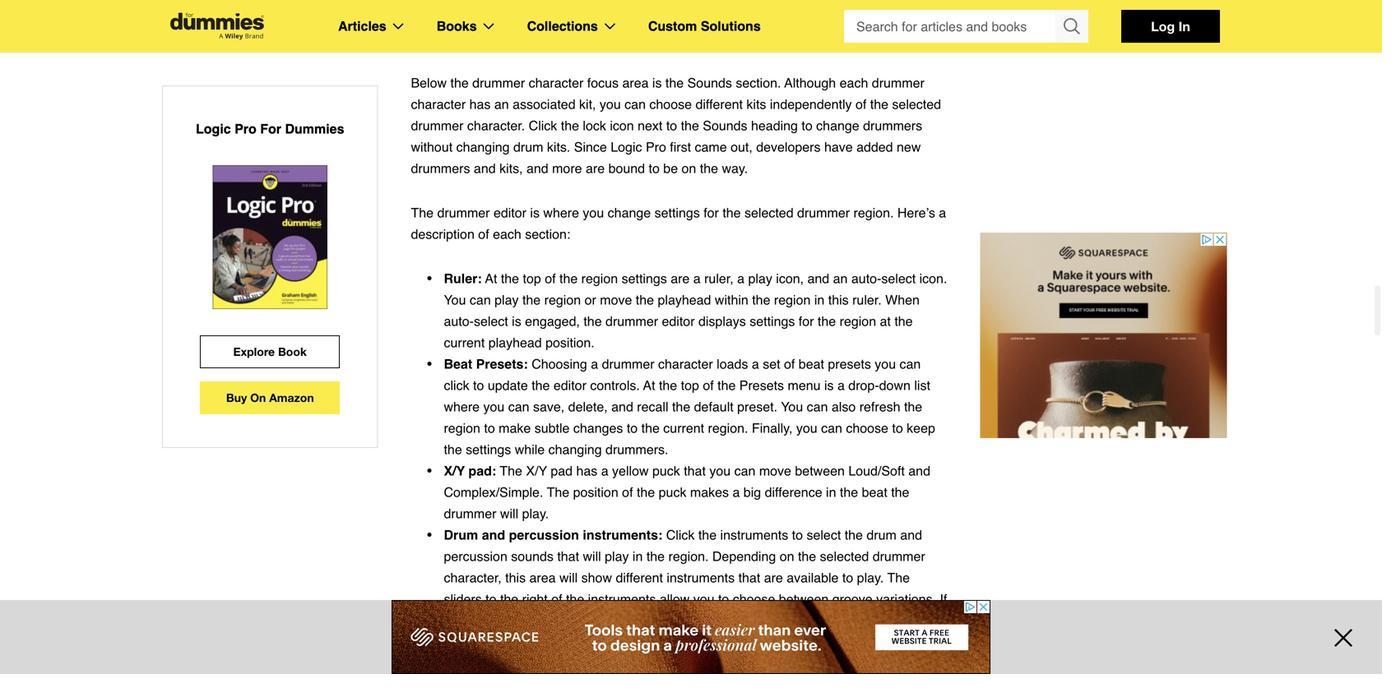 Task type: describe. For each thing, give the bounding box(es) containing it.
a inside the drummer editor is where you change settings for the selected drummer region. here's a description of each section:
[[939, 205, 946, 220]]

books
[[437, 19, 477, 34]]

next
[[638, 118, 663, 133]]

change inside the drummer editor is where you change settings for the selected drummer region. here's a description of each section:
[[608, 205, 651, 220]]

slider
[[814, 613, 846, 628]]

icon
[[610, 118, 634, 133]]

variations.
[[876, 592, 936, 607]]

a down variations.
[[917, 613, 925, 628]]

independently
[[770, 97, 852, 112]]

region up or
[[582, 271, 618, 286]]

logic inside below the drummer character focus area is the sounds section. although each drummer character has an associated kit, you can choose different kits independently of the selected drummer character. click the lock icon next to the sounds heading to change drummers without changing drum kits. since logic pro first came out, developers have added new drummers and kits, and more are bound to be on the way.
[[611, 139, 642, 155]]

log
[[1151, 19, 1175, 34]]

sounds
[[511, 549, 554, 564]]

you inside the drummer editor is where you change settings for the selected drummer region. here's a description of each section:
[[583, 205, 604, 220]]

box
[[609, 613, 630, 628]]

and right "kits,"
[[527, 161, 549, 176]]

each inside below the drummer character focus area is the sounds section. although each drummer character has an associated kit, you can choose different kits independently of the selected drummer character. click the lock icon next to the sounds heading to change drummers without changing drum kits. since logic pro first came out, developers have added new drummers and kits, and more are bound to be on the way.
[[840, 75, 868, 90]]

move inside at the top of the region settings are a ruler, a play icon, and an auto-select icon. you can play the region or move the playhead within the region in this ruler. when auto-select is engaged, the drummer editor displays settings for the region at the current playhead position.
[[600, 292, 632, 308]]

way.
[[722, 161, 748, 176]]

x/y pad:
[[444, 464, 496, 479]]

in inside the x/y pad has a yellow puck that you can move between loud/soft and complex/simple. the position of the puck makes a big difference in the beat the drummer will play.
[[826, 485, 836, 500]]

a left ruler, at right top
[[693, 271, 701, 286]]

in down instruments:
[[633, 549, 643, 564]]

the drummer editor is where you change settings for the selected drummer region. here's a description of each section:
[[411, 205, 946, 242]]

of inside the x/y pad has a yellow puck that you can move between loud/soft and complex/simple. the position of the puck makes a big difference in the beat the drummer will play.
[[622, 485, 633, 500]]

to down variations.
[[903, 613, 914, 628]]

1 vertical spatial instruments
[[667, 570, 735, 586]]

0 horizontal spatial pro
[[235, 121, 257, 137]]

to left the make
[[484, 421, 495, 436]]

to up snare
[[718, 592, 729, 607]]

area inside "click the instruments to select the drum and percussion sounds that will play in the region. depending on the selected drummer character, this area will show different instruments that are available to play. the sliders to the right of the instruments allow you to choose between groove variations. if you select the follow check box for the kick & snare slider, the slider changes to a drop-down menu, and you can select a track in the project that the kick and snare will follow."
[[530, 570, 556, 586]]

to down character,
[[486, 592, 497, 607]]

focus
[[587, 75, 619, 90]]

play. inside "click the instruments to select the drum and percussion sounds that will play in the region. depending on the selected drummer character, this area will show different instruments that are available to play. the sliders to the right of the instruments allow you to choose between groove variations. if you select the follow check box for the kick & snare slider, the slider changes to a drop-down menu, and you can select a track in the project that the kick and snare will follow."
[[857, 570, 884, 586]]

amazon
[[269, 391, 314, 405]]

open collections list image
[[605, 23, 615, 30]]

can down also
[[821, 421, 843, 436]]

region. inside the drummer editor is where you change settings for the selected drummer region. here's a description of each section:
[[854, 205, 894, 220]]

custom
[[648, 19, 697, 34]]

menu
[[788, 378, 821, 393]]

kits,
[[500, 161, 523, 176]]

and left "kits,"
[[474, 161, 496, 176]]

more
[[552, 161, 582, 176]]

you up the &
[[693, 592, 715, 607]]

in down the &
[[707, 635, 717, 650]]

a up "position"
[[601, 464, 609, 479]]

to right next
[[666, 118, 677, 133]]

character for has
[[529, 75, 584, 90]]

custom solutions link
[[648, 16, 761, 37]]

you down update
[[483, 399, 505, 415]]

to down 'independently'
[[802, 118, 813, 133]]

a up controls.
[[591, 357, 598, 372]]

and up variations.
[[900, 528, 922, 543]]

an inside below the drummer character focus area is the sounds section. although each drummer character has an associated kit, you can choose different kits independently of the selected drummer character. click the lock icon next to the sounds heading to change drummers without changing drum kits. since logic pro first came out, developers have added new drummers and kits, and more are bound to be on the way.
[[494, 97, 509, 112]]

kit,
[[579, 97, 596, 112]]

1 vertical spatial advertisement element
[[392, 601, 991, 675]]

that down depending
[[739, 570, 761, 586]]

editor inside the drummer editor is where you change settings for the selected drummer region. here's a description of each section:
[[494, 205, 527, 220]]

save,
[[533, 399, 565, 415]]

below the drummer character focus area is the sounds section. although each drummer character has an associated kit, you can choose different kits independently of the selected drummer character. click the lock icon next to the sounds heading to change drummers without changing drum kits. since logic pro first came out, developers have added new drummers and kits, and more are bound to be on the way.
[[411, 75, 941, 176]]

show
[[581, 570, 612, 586]]

between inside "click the instruments to select the drum and percussion sounds that will play in the region. depending on the selected drummer character, this area will show different instruments that are available to play. the sliders to the right of the instruments allow you to choose between groove variations. if you select the follow check box for the kick & snare slider, the slider changes to a drop-down menu, and you can select a track in the project that the kick and snare will follow."
[[779, 592, 829, 607]]

finally,
[[752, 421, 793, 436]]

drummers.
[[606, 442, 669, 457]]

book image image
[[213, 165, 327, 309]]

for inside the drummer editor is where you change settings for the selected drummer region. here's a description of each section:
[[704, 205, 719, 220]]

can up the make
[[508, 399, 530, 415]]

click inside "click the instruments to select the drum and percussion sounds that will play in the region. depending on the selected drummer character, this area will show different instruments that are available to play. the sliders to the right of the instruments allow you to choose between groove variations. if you select the follow check box for the kick & snare slider, the slider changes to a drop-down menu, and you can select a track in the project that the kick and snare will follow."
[[666, 528, 695, 543]]

beat inside the x/y pad has a yellow puck that you can move between loud/soft and complex/simple. the position of the puck makes a big difference in the beat the drummer will play.
[[862, 485, 888, 500]]

play. inside the x/y pad has a yellow puck that you can move between loud/soft and complex/simple. the position of the puck makes a big difference in the beat the drummer will play.
[[522, 506, 549, 522]]

0 vertical spatial advertisement element
[[980, 233, 1227, 439]]

0 vertical spatial percussion
[[509, 528, 579, 543]]

has inside below the drummer character focus area is the sounds section. although each drummer character has an associated kit, you can choose different kits independently of the selected drummer character. click the lock icon next to the sounds heading to change drummers without changing drum kits. since logic pro first came out, developers have added new drummers and kits, and more are bound to be on the way.
[[470, 97, 491, 112]]

character.
[[467, 118, 525, 133]]

can up list on the bottom right of page
[[900, 357, 921, 372]]

buy
[[226, 391, 247, 405]]

of inside "click the instruments to select the drum and percussion sounds that will play in the region. depending on the selected drummer character, this area will show different instruments that are available to play. the sliders to the right of the instruments allow you to choose between groove variations. if you select the follow check box for the kick & snare slider, the slider changes to a drop-down menu, and you can select a track in the project that the kick and snare will follow."
[[551, 592, 562, 607]]

the down pad
[[547, 485, 570, 500]]

slider,
[[754, 613, 789, 628]]

click
[[444, 378, 470, 393]]

book
[[278, 345, 307, 359]]

within
[[715, 292, 749, 308]]

down inside "click the instruments to select the drum and percussion sounds that will play in the region. depending on the selected drummer character, this area will show different instruments that are available to play. the sliders to the right of the instruments allow you to choose between groove variations. if you select the follow check box for the kick & snare slider, the slider changes to a drop-down menu, and you can select a track in the project that the kick and snare will follow."
[[475, 635, 506, 650]]

you down sliders
[[444, 613, 465, 628]]

1 horizontal spatial auto-
[[852, 271, 882, 286]]

recall
[[637, 399, 669, 415]]

change inside below the drummer character focus area is the sounds section. although each drummer character has an associated kit, you can choose different kits independently of the selected drummer character. click the lock icon next to the sounds heading to change drummers without changing drum kits. since logic pro first came out, developers have added new drummers and kits, and more are bound to be on the way.
[[816, 118, 860, 133]]

snare
[[715, 613, 751, 628]]

first
[[670, 139, 691, 155]]

pad
[[551, 464, 573, 479]]

to left be
[[649, 161, 660, 176]]

settings inside choosing a drummer character loads a set of beat presets you can click to update the editor controls. at the top of the presets menu is a drop-down list where you can save, delete, and recall the default preset. you can also refresh the region to make subtle changes to the current region. finally, you can choose to keep the settings while changing drummers.
[[466, 442, 511, 457]]

explore
[[233, 345, 275, 359]]

makes
[[690, 485, 729, 500]]

1 horizontal spatial drummers
[[863, 118, 923, 133]]

and right kick
[[860, 635, 882, 650]]

make
[[499, 421, 531, 436]]

pad:
[[469, 464, 496, 479]]

can down 'menu'
[[807, 399, 828, 415]]

big
[[744, 485, 761, 500]]

will left show
[[560, 570, 578, 586]]

a left big at the right
[[733, 485, 740, 500]]

that down drum and percussion instruments:
[[557, 549, 579, 564]]

you down check
[[576, 635, 597, 650]]

choose inside choosing a drummer character loads a set of beat presets you can click to update the editor controls. at the top of the presets menu is a drop-down list where you can save, delete, and recall the default preset. you can also refresh the region to make subtle changes to the current region. finally, you can choose to keep the settings while changing drummers.
[[846, 421, 889, 436]]

different inside below the drummer character focus area is the sounds section. although each drummer character has an associated kit, you can choose different kits independently of the selected drummer character. click the lock icon next to the sounds heading to change drummers without changing drum kits. since logic pro first came out, developers have added new drummers and kits, and more are bound to be on the way.
[[696, 97, 743, 112]]

instruments:
[[583, 528, 663, 543]]

on inside below the drummer character focus area is the sounds section. although each drummer character has an associated kit, you can choose different kits independently of the selected drummer character. click the lock icon next to the sounds heading to change drummers without changing drum kits. since logic pro first came out, developers have added new drummers and kits, and more are bound to be on the way.
[[682, 161, 696, 176]]

region up engaged,
[[544, 292, 581, 308]]

when
[[885, 292, 920, 308]]

the inside the drummer editor is where you change settings for the selected drummer region. here's a description of each section:
[[723, 205, 741, 220]]

added
[[857, 139, 893, 155]]

since
[[574, 139, 607, 155]]

at
[[880, 314, 891, 329]]

you right finally, at the right of page
[[796, 421, 818, 436]]

2 vertical spatial instruments
[[588, 592, 656, 607]]

kits.
[[547, 139, 571, 155]]

at inside choosing a drummer character loads a set of beat presets you can click to update the editor controls. at the top of the presets menu is a drop-down list where you can save, delete, and recall the default preset. you can also refresh the region to make subtle changes to the current region. finally, you can choose to keep the settings while changing drummers.
[[643, 378, 655, 393]]

0 horizontal spatial character
[[411, 97, 466, 112]]

region down icon,
[[774, 292, 811, 308]]

select down box
[[625, 635, 660, 650]]

icon.
[[920, 271, 947, 286]]

logic pro for dummies
[[196, 121, 344, 137]]

project
[[743, 635, 782, 650]]

in
[[1179, 19, 1191, 34]]

0 horizontal spatial drummers
[[411, 161, 470, 176]]

presets:
[[476, 357, 528, 372]]

a left set
[[752, 357, 759, 372]]

without
[[411, 139, 453, 155]]

current inside choosing a drummer character loads a set of beat presets you can click to update the editor controls. at the top of the presets menu is a drop-down list where you can save, delete, and recall the default preset. you can also refresh the region to make subtle changes to the current region. finally, you can choose to keep the settings while changing drummers.
[[663, 421, 704, 436]]

this inside "click the instruments to select the drum and percussion sounds that will play in the region. depending on the selected drummer character, this area will show different instruments that are available to play. the sliders to the right of the instruments allow you to choose between groove variations. if you select the follow check box for the kick & snare slider, the slider changes to a drop-down menu, and you can select a track in the project that the kick and snare will follow."
[[505, 570, 526, 586]]

will inside the x/y pad has a yellow puck that you can move between loud/soft and complex/simple. the position of the puck makes a big difference in the beat the drummer will play.
[[500, 506, 519, 522]]

of right set
[[784, 357, 795, 372]]

a up also
[[838, 378, 845, 393]]

have
[[824, 139, 853, 155]]

1 vertical spatial playhead
[[489, 335, 542, 350]]

list
[[914, 378, 931, 393]]

select up when
[[882, 271, 916, 286]]

and right drum
[[482, 528, 505, 543]]

beat
[[444, 357, 472, 372]]

engaged,
[[525, 314, 580, 329]]

check
[[571, 613, 605, 628]]

of up default
[[703, 378, 714, 393]]

you inside at the top of the region settings are a ruler, a play icon, and an auto-select icon. you can play the region or move the playhead within the region in this ruler. when auto-select is engaged, the drummer editor displays settings for the region at the current playhead position.
[[444, 292, 466, 308]]

0 vertical spatial sounds
[[688, 75, 732, 90]]

drum and percussion instruments:
[[444, 528, 663, 543]]

each inside the drummer editor is where you change settings for the selected drummer region. here's a description of each section:
[[493, 227, 522, 242]]

loud/soft
[[849, 464, 905, 479]]

a right ruler, at right top
[[737, 271, 745, 286]]

controls.
[[590, 378, 640, 393]]

select up available on the right bottom of page
[[807, 528, 841, 543]]

2 horizontal spatial play
[[748, 271, 773, 286]]

drum
[[444, 528, 478, 543]]

0 vertical spatial playhead
[[658, 292, 711, 308]]

logo image
[[162, 13, 272, 40]]

selected inside below the drummer character focus area is the sounds section. although each drummer character has an associated kit, you can choose different kits independently of the selected drummer character. click the lock icon next to the sounds heading to change drummers without changing drum kits. since logic pro first came out, developers have added new drummers and kits, and more are bound to be on the way.
[[892, 97, 941, 112]]

1 x/y from the left
[[444, 464, 465, 479]]

to left keep
[[892, 421, 903, 436]]

changing inside below the drummer character focus area is the sounds section. although each drummer character has an associated kit, you can choose different kits independently of the selected drummer character. click the lock icon next to the sounds heading to change drummers without changing drum kits. since logic pro first came out, developers have added new drummers and kits, and more are bound to be on the way.
[[456, 139, 510, 155]]

character,
[[444, 570, 502, 586]]

changing inside choosing a drummer character loads a set of beat presets you can click to update the editor controls. at the top of the presets menu is a drop-down list where you can save, delete, and recall the default preset. you can also refresh the region to make subtle changes to the current region. finally, you can choose to keep the settings while changing drummers.
[[549, 442, 602, 457]]

follow
[[529, 613, 567, 628]]

came
[[695, 139, 727, 155]]

beat inside choosing a drummer character loads a set of beat presets you can click to update the editor controls. at the top of the presets menu is a drop-down list where you can save, delete, and recall the default preset. you can also refresh the region to make subtle changes to the current region. finally, you can choose to keep the settings while changing drummers.
[[799, 357, 824, 372]]

drop- inside "click the instruments to select the drum and percussion sounds that will play in the region. depending on the selected drummer character, this area will show different instruments that are available to play. the sliders to the right of the instruments allow you to choose between groove variations. if you select the follow check box for the kick & snare slider, the slider changes to a drop-down menu, and you can select a track in the project that the kick and snare will follow."
[[444, 635, 475, 650]]

is inside choosing a drummer character loads a set of beat presets you can click to update the editor controls. at the top of the presets menu is a drop-down list where you can save, delete, and recall the default preset. you can also refresh the region to make subtle changes to the current region. finally, you can choose to keep the settings while changing drummers.
[[824, 378, 834, 393]]

select up beat presets:
[[474, 314, 508, 329]]

although
[[785, 75, 836, 90]]

to up groove
[[843, 570, 853, 586]]

follow.
[[444, 656, 481, 671]]

explore book link
[[200, 336, 340, 369]]

0 vertical spatial instruments
[[720, 528, 788, 543]]

allow
[[660, 592, 690, 607]]

section.
[[736, 75, 781, 90]]

can inside below the drummer character focus area is the sounds section. although each drummer character has an associated kit, you can choose different kits independently of the selected drummer character. click the lock icon next to the sounds heading to change drummers without changing drum kits. since logic pro first came out, developers have added new drummers and kits, and more are bound to be on the way.
[[625, 97, 646, 112]]

play inside "click the instruments to select the drum and percussion sounds that will play in the region. depending on the selected drummer character, this area will show different instruments that are available to play. the sliders to the right of the instruments allow you to choose between groove variations. if you select the follow check box for the kick & snare slider, the slider changes to a drop-down menu, and you can select a track in the project that the kick and snare will follow."
[[605, 549, 629, 564]]

presets
[[828, 357, 871, 372]]

you inside below the drummer character focus area is the sounds section. although each drummer character has an associated kit, you can choose different kits independently of the selected drummer character. click the lock icon next to the sounds heading to change drummers without changing drum kits. since logic pro first came out, developers have added new drummers and kits, and more are bound to be on the way.
[[600, 97, 621, 112]]

will right snare
[[922, 635, 940, 650]]

new
[[897, 139, 921, 155]]

will up show
[[583, 549, 601, 564]]

be
[[663, 161, 678, 176]]

update
[[488, 378, 528, 393]]

available
[[787, 570, 839, 586]]

keep
[[907, 421, 935, 436]]

buy on amazon
[[226, 391, 314, 405]]



Task type: vqa. For each thing, say whether or not it's contained in the screenshot.
left 'To
no



Task type: locate. For each thing, give the bounding box(es) containing it.
x/y
[[444, 464, 465, 479], [526, 464, 547, 479]]

top inside at the top of the region settings are a ruler, a play icon, and an auto-select icon. you can play the region or move the playhead within the region in this ruler. when auto-select is engaged, the drummer editor displays settings for the region at the current playhead position.
[[523, 271, 541, 286]]

0 horizontal spatial auto-
[[444, 314, 474, 329]]

percussion
[[509, 528, 579, 543], [444, 549, 508, 564]]

kick
[[833, 635, 856, 650]]

0 vertical spatial at
[[485, 271, 497, 286]]

you inside choosing a drummer character loads a set of beat presets you can click to update the editor controls. at the top of the presets menu is a drop-down list where you can save, delete, and recall the default preset. you can also refresh the region to make subtle changes to the current region. finally, you can choose to keep the settings while changing drummers.
[[781, 399, 803, 415]]

playhead up presets:
[[489, 335, 542, 350]]

changes down groove
[[849, 613, 899, 628]]

changing
[[456, 139, 510, 155], [549, 442, 602, 457]]

1 vertical spatial each
[[493, 227, 522, 242]]

1 vertical spatial top
[[681, 378, 699, 393]]

below
[[411, 75, 447, 90]]

an
[[494, 97, 509, 112], [833, 271, 848, 286]]

is
[[652, 75, 662, 90], [530, 205, 540, 220], [512, 314, 521, 329], [824, 378, 834, 393]]

out,
[[731, 139, 753, 155]]

1 horizontal spatial drop-
[[849, 378, 879, 393]]

play up presets:
[[495, 292, 519, 308]]

choosing a drummer character loads a set of beat presets you can click to update the editor controls. at the top of the presets menu is a drop-down list where you can save, delete, and recall the default preset. you can also refresh the region to make subtle changes to the current region. finally, you can choose to keep the settings while changing drummers.
[[444, 357, 935, 457]]

and down follow
[[550, 635, 572, 650]]

top up default
[[681, 378, 699, 393]]

settings down be
[[655, 205, 700, 220]]

character
[[529, 75, 584, 90], [411, 97, 466, 112], [658, 357, 713, 372]]

region. down default
[[708, 421, 748, 436]]

ruler:
[[444, 271, 482, 286]]

down
[[879, 378, 911, 393], [475, 635, 506, 650]]

1 vertical spatial change
[[608, 205, 651, 220]]

0 horizontal spatial at
[[485, 271, 497, 286]]

while
[[515, 442, 545, 457]]

at
[[485, 271, 497, 286], [643, 378, 655, 393]]

move inside the x/y pad has a yellow puck that you can move between loud/soft and complex/simple. the position of the puck makes a big difference in the beat the drummer will play.
[[759, 464, 792, 479]]

to up drummers.
[[627, 421, 638, 436]]

settings up pad:
[[466, 442, 511, 457]]

play. up groove
[[857, 570, 884, 586]]

for
[[260, 121, 281, 137]]

region.
[[854, 205, 894, 220], [708, 421, 748, 436], [669, 549, 709, 564]]

1 horizontal spatial changing
[[549, 442, 602, 457]]

0 horizontal spatial are
[[586, 161, 605, 176]]

instruments up depending
[[720, 528, 788, 543]]

1 vertical spatial at
[[643, 378, 655, 393]]

between down available on the right bottom of page
[[779, 592, 829, 607]]

default
[[694, 399, 734, 415]]

the inside "click the instruments to select the drum and percussion sounds that will play in the region. depending on the selected drummer character, this area will show different instruments that are available to play. the sliders to the right of the instruments allow you to choose between groove variations. if you select the follow check box for the kick & snare slider, the slider changes to a drop-down menu, and you can select a track in the project that the kick and snare will follow."
[[888, 570, 910, 586]]

drop-
[[849, 378, 879, 393], [444, 635, 475, 650]]

0 vertical spatial play.
[[522, 506, 549, 522]]

1 horizontal spatial different
[[696, 97, 743, 112]]

2 horizontal spatial for
[[799, 314, 814, 329]]

beat up 'menu'
[[799, 357, 824, 372]]

articles
[[338, 19, 386, 34]]

drop- inside choosing a drummer character loads a set of beat presets you can click to update the editor controls. at the top of the presets menu is a drop-down list where you can save, delete, and recall the default preset. you can also refresh the region to make subtle changes to the current region. finally, you can choose to keep the settings while changing drummers.
[[849, 378, 879, 393]]

and inside the x/y pad has a yellow puck that you can move between loud/soft and complex/simple. the position of the puck makes a big difference in the beat the drummer will play.
[[909, 464, 931, 479]]

0 vertical spatial beat
[[799, 357, 824, 372]]

0 horizontal spatial play
[[495, 292, 519, 308]]

0 horizontal spatial down
[[475, 635, 506, 650]]

that inside the x/y pad has a yellow puck that you can move between loud/soft and complex/simple. the position of the puck makes a big difference in the beat the drummer will play.
[[684, 464, 706, 479]]

solutions
[[701, 19, 761, 34]]

1 horizontal spatial on
[[780, 549, 794, 564]]

an inside at the top of the region settings are a ruler, a play icon, and an auto-select icon. you can play the region or move the playhead within the region in this ruler. when auto-select is engaged, the drummer editor displays settings for the region at the current playhead position.
[[833, 271, 848, 286]]

are down depending
[[764, 570, 783, 586]]

position
[[573, 485, 619, 500]]

1 vertical spatial where
[[444, 399, 480, 415]]

where inside the drummer editor is where you change settings for the selected drummer region. here's a description of each section:
[[543, 205, 579, 220]]

is inside below the drummer character focus area is the sounds section. although each drummer character has an associated kit, you can choose different kits independently of the selected drummer character. click the lock icon next to the sounds heading to change drummers without changing drum kits. since logic pro first came out, developers have added new drummers and kits, and more are bound to be on the way.
[[652, 75, 662, 90]]

1 horizontal spatial top
[[681, 378, 699, 393]]

0 vertical spatial this
[[828, 292, 849, 308]]

for right box
[[633, 613, 649, 628]]

delete,
[[568, 399, 608, 415]]

0 horizontal spatial has
[[470, 97, 491, 112]]

0 horizontal spatial move
[[600, 292, 632, 308]]

drummers
[[863, 118, 923, 133], [411, 161, 470, 176]]

top
[[523, 271, 541, 286], [681, 378, 699, 393]]

between inside the x/y pad has a yellow puck that you can move between loud/soft and complex/simple. the position of the puck makes a big difference in the beat the drummer will play.
[[795, 464, 845, 479]]

1 vertical spatial has
[[576, 464, 598, 479]]

1 horizontal spatial are
[[671, 271, 690, 286]]

are inside below the drummer character focus area is the sounds section. although each drummer character has an associated kit, you can choose different kits independently of the selected drummer character. click the lock icon next to the sounds heading to change drummers without changing drum kits. since logic pro first came out, developers have added new drummers and kits, and more are bound to be on the way.
[[586, 161, 605, 176]]

1 vertical spatial percussion
[[444, 549, 508, 564]]

instruments up box
[[588, 592, 656, 607]]

0 vertical spatial puck
[[653, 464, 680, 479]]

2 vertical spatial editor
[[554, 378, 587, 393]]

down up follow.
[[475, 635, 506, 650]]

logic left for
[[196, 121, 231, 137]]

pro down next
[[646, 139, 666, 155]]

the up description
[[411, 205, 434, 220]]

current inside at the top of the region settings are a ruler, a play icon, and an auto-select icon. you can play the region or move the playhead within the region in this ruler. when auto-select is engaged, the drummer editor displays settings for the region at the current playhead position.
[[444, 335, 485, 350]]

1 horizontal spatial playhead
[[658, 292, 711, 308]]

0 vertical spatial region.
[[854, 205, 894, 220]]

pro inside below the drummer character focus area is the sounds section. although each drummer character has an associated kit, you can choose different kits independently of the selected drummer character. click the lock icon next to the sounds heading to change drummers without changing drum kits. since logic pro first came out, developers have added new drummers and kits, and more are bound to be on the way.
[[646, 139, 666, 155]]

Search for articles and books text field
[[844, 10, 1057, 43]]

drum
[[513, 139, 543, 155], [867, 528, 897, 543]]

selected inside "click the instruments to select the drum and percussion sounds that will play in the region. depending on the selected drummer character, this area will show different instruments that are available to play. the sliders to the right of the instruments allow you to choose between groove variations. if you select the follow check box for the kick & snare slider, the slider changes to a drop-down menu, and you can select a track in the project that the kick and snare will follow."
[[820, 549, 869, 564]]

character for update
[[658, 357, 713, 372]]

in inside at the top of the region settings are a ruler, a play icon, and an auto-select icon. you can play the region or move the playhead within the region in this ruler. when auto-select is engaged, the drummer editor displays settings for the region at the current playhead position.
[[815, 292, 825, 308]]

1 vertical spatial region.
[[708, 421, 748, 436]]

0 vertical spatial has
[[470, 97, 491, 112]]

1 vertical spatial sounds
[[703, 118, 748, 133]]

move up difference
[[759, 464, 792, 479]]

click inside below the drummer character focus area is the sounds section. although each drummer character has an associated kit, you can choose different kits independently of the selected drummer character. click the lock icon next to the sounds heading to change drummers without changing drum kits. since logic pro first came out, developers have added new drummers and kits, and more are bound to be on the way.
[[529, 118, 557, 133]]

drum inside below the drummer character focus area is the sounds section. although each drummer character has an associated kit, you can choose different kits independently of the selected drummer character. click the lock icon next to the sounds heading to change drummers without changing drum kits. since logic pro first came out, developers have added new drummers and kits, and more are bound to be on the way.
[[513, 139, 543, 155]]

region inside choosing a drummer character loads a set of beat presets you can click to update the editor controls. at the top of the presets menu is a drop-down list where you can save, delete, and recall the default preset. you can also refresh the region to make subtle changes to the current region. finally, you can choose to keep the settings while changing drummers.
[[444, 421, 481, 436]]

of inside the drummer editor is where you change settings for the selected drummer region. here's a description of each section:
[[478, 227, 489, 242]]

a
[[939, 205, 946, 220], [693, 271, 701, 286], [737, 271, 745, 286], [591, 357, 598, 372], [752, 357, 759, 372], [838, 378, 845, 393], [601, 464, 609, 479], [733, 485, 740, 500], [917, 613, 925, 628], [663, 635, 671, 650]]

1 vertical spatial play.
[[857, 570, 884, 586]]

1 horizontal spatial for
[[704, 205, 719, 220]]

0 horizontal spatial on
[[682, 161, 696, 176]]

area inside below the drummer character focus area is the sounds section. although each drummer character has an associated kit, you can choose different kits independently of the selected drummer character. click the lock icon next to the sounds heading to change drummers without changing drum kits. since logic pro first came out, developers have added new drummers and kits, and more are bound to be on the way.
[[622, 75, 649, 90]]

character down below
[[411, 97, 466, 112]]

drum up "kits,"
[[513, 139, 543, 155]]

to down difference
[[792, 528, 803, 543]]

character up associated
[[529, 75, 584, 90]]

are down 'since'
[[586, 161, 605, 176]]

the inside the drummer editor is where you change settings for the selected drummer region. here's a description of each section:
[[411, 205, 434, 220]]

1 vertical spatial drum
[[867, 528, 897, 543]]

1 vertical spatial on
[[780, 549, 794, 564]]

1 vertical spatial choose
[[846, 421, 889, 436]]

region down click
[[444, 421, 481, 436]]

lock
[[583, 118, 606, 133]]

drum inside "click the instruments to select the drum and percussion sounds that will play in the region. depending on the selected drummer character, this area will show different instruments that are available to play. the sliders to the right of the instruments allow you to choose between groove variations. if you select the follow check box for the kick & snare slider, the slider changes to a drop-down menu, and you can select a track in the project that the kick and snare will follow."
[[867, 528, 897, 543]]

that down slider,
[[786, 635, 808, 650]]

area right focus
[[622, 75, 649, 90]]

set
[[763, 357, 781, 372]]

1 vertical spatial click
[[666, 528, 695, 543]]

0 vertical spatial editor
[[494, 205, 527, 220]]

sounds
[[688, 75, 732, 90], [703, 118, 748, 133]]

auto- up beat
[[444, 314, 474, 329]]

in left ruler.
[[815, 292, 825, 308]]

editor down choosing
[[554, 378, 587, 393]]

play.
[[522, 506, 549, 522], [857, 570, 884, 586]]

that up "makes"
[[684, 464, 706, 479]]

you right presets on the right
[[875, 357, 896, 372]]

open book categories image
[[484, 23, 494, 30]]

1 horizontal spatial each
[[840, 75, 868, 90]]

different left the kits
[[696, 97, 743, 112]]

where inside choosing a drummer character loads a set of beat presets you can click to update the editor controls. at the top of the presets menu is a drop-down list where you can save, delete, and recall the default preset. you can also refresh the region to make subtle changes to the current region. finally, you can choose to keep the settings while changing drummers.
[[444, 399, 480, 415]]

0 vertical spatial changes
[[573, 421, 623, 436]]

settings up set
[[750, 314, 795, 329]]

0 horizontal spatial change
[[608, 205, 651, 220]]

group
[[844, 10, 1089, 43]]

an right icon,
[[833, 271, 848, 286]]

between up difference
[[795, 464, 845, 479]]

pro
[[235, 121, 257, 137], [646, 139, 666, 155]]

custom solutions
[[648, 19, 761, 34]]

x/y down while
[[526, 464, 547, 479]]

drop- up follow.
[[444, 635, 475, 650]]

and
[[474, 161, 496, 176], [527, 161, 549, 176], [808, 271, 830, 286], [612, 399, 633, 415], [909, 464, 931, 479], [482, 528, 505, 543], [900, 528, 922, 543], [550, 635, 572, 650], [860, 635, 882, 650]]

puck right yellow
[[653, 464, 680, 479]]

at the top of the region settings are a ruler, a play icon, and an auto-select icon. you can play the region or move the playhead within the region in this ruler. when auto-select is engaged, the drummer editor displays settings for the region at the current playhead position.
[[444, 271, 947, 350]]

2 horizontal spatial editor
[[662, 314, 695, 329]]

on
[[250, 391, 266, 405]]

can up big at the right
[[734, 464, 756, 479]]

is inside at the top of the region settings are a ruler, a play icon, and an auto-select icon. you can play the region or move the playhead within the region in this ruler. when auto-select is engaged, the drummer editor displays settings for the region at the current playhead position.
[[512, 314, 521, 329]]

1 horizontal spatial change
[[816, 118, 860, 133]]

region. inside "click the instruments to select the drum and percussion sounds that will play in the region. depending on the selected drummer character, this area will show different instruments that are available to play. the sliders to the right of the instruments allow you to choose between groove variations. if you select the follow check box for the kick & snare slider, the slider changes to a drop-down menu, and you can select a track in the project that the kick and snare will follow."
[[669, 549, 709, 564]]

1 vertical spatial selected
[[745, 205, 794, 220]]

refresh
[[860, 399, 901, 415]]

complex/simple.
[[444, 485, 543, 500]]

percussion inside "click the instruments to select the drum and percussion sounds that will play in the region. depending on the selected drummer character, this area will show different instruments that are available to play. the sliders to the right of the instruments allow you to choose between groove variations. if you select the follow check box for the kick & snare slider, the slider changes to a drop-down menu, and you can select a track in the project that the kick and snare will follow."
[[444, 549, 508, 564]]

of inside below the drummer character focus area is the sounds section. although each drummer character has an associated kit, you can choose different kits independently of the selected drummer character. click the lock icon next to the sounds heading to change drummers without changing drum kits. since logic pro first came out, developers have added new drummers and kits, and more are bound to be on the way.
[[856, 97, 867, 112]]

1 vertical spatial auto-
[[444, 314, 474, 329]]

presets
[[740, 378, 784, 393]]

are inside at the top of the region settings are a ruler, a play icon, and an auto-select icon. you can play the region or move the playhead within the region in this ruler. when auto-select is engaged, the drummer editor displays settings for the region at the current playhead position.
[[671, 271, 690, 286]]

or
[[585, 292, 596, 308]]

beat presets:
[[444, 357, 528, 372]]

drummer inside "click the instruments to select the drum and percussion sounds that will play in the region. depending on the selected drummer character, this area will show different instruments that are available to play. the sliders to the right of the instruments allow you to choose between groove variations. if you select the follow check box for the kick & snare slider, the slider changes to a drop-down menu, and you can select a track in the project that the kick and snare will follow."
[[873, 549, 925, 564]]

selected up new
[[892, 97, 941, 112]]

settings down the drummer editor is where you change settings for the selected drummer region. here's a description of each section:
[[622, 271, 667, 286]]

this
[[828, 292, 849, 308], [505, 570, 526, 586]]

dummies
[[285, 121, 344, 137]]

on inside "click the instruments to select the drum and percussion sounds that will play in the region. depending on the selected drummer character, this area will show different instruments that are available to play. the sliders to the right of the instruments allow you to choose between groove variations. if you select the follow check box for the kick & snare slider, the slider changes to a drop-down menu, and you can select a track in the project that the kick and snare will follow."
[[780, 549, 794, 564]]

you inside the x/y pad has a yellow puck that you can move between loud/soft and complex/simple. the position of the puck makes a big difference in the beat the drummer will play.
[[710, 464, 731, 479]]

for inside "click the instruments to select the drum and percussion sounds that will play in the region. depending on the selected drummer character, this area will show different instruments that are available to play. the sliders to the right of the instruments allow you to choose between groove variations. if you select the follow check box for the kick & snare slider, the slider changes to a drop-down menu, and you can select a track in the project that the kick and snare will follow."
[[633, 613, 649, 628]]

are inside "click the instruments to select the drum and percussion sounds that will play in the region. depending on the selected drummer character, this area will show different instruments that are available to play. the sliders to the right of the instruments allow you to choose between groove variations. if you select the follow check box for the kick & snare slider, the slider changes to a drop-down menu, and you can select a track in the project that the kick and snare will follow."
[[764, 570, 783, 586]]

choosing
[[532, 357, 587, 372]]

drummer inside choosing a drummer character loads a set of beat presets you can click to update the editor controls. at the top of the presets menu is a drop-down list where you can save, delete, and recall the default preset. you can also refresh the region to make subtle changes to the current region. finally, you can choose to keep the settings while changing drummers.
[[602, 357, 655, 372]]

region. inside choosing a drummer character loads a set of beat presets you can click to update the editor controls. at the top of the presets menu is a drop-down list where you can save, delete, and recall the default preset. you can also refresh the region to make subtle changes to the current region. finally, you can choose to keep the settings while changing drummers.
[[708, 421, 748, 436]]

1 horizontal spatial logic
[[611, 139, 642, 155]]

snare
[[885, 635, 918, 650]]

percussion up sounds
[[509, 528, 579, 543]]

2 vertical spatial play
[[605, 549, 629, 564]]

2 vertical spatial choose
[[733, 592, 775, 607]]

can down box
[[601, 635, 622, 650]]

0 horizontal spatial click
[[529, 118, 557, 133]]

1 horizontal spatial play.
[[857, 570, 884, 586]]

1 vertical spatial character
[[411, 97, 466, 112]]

1 horizontal spatial pro
[[646, 139, 666, 155]]

and inside choosing a drummer character loads a set of beat presets you can click to update the editor controls. at the top of the presets menu is a drop-down list where you can save, delete, and recall the default preset. you can also refresh the region to make subtle changes to the current region. finally, you can choose to keep the settings while changing drummers.
[[612, 399, 633, 415]]

for inside at the top of the region settings are a ruler, a play icon, and an auto-select icon. you can play the region or move the playhead within the region in this ruler. when auto-select is engaged, the drummer editor displays settings for the region at the current playhead position.
[[799, 314, 814, 329]]

has inside the x/y pad has a yellow puck that you can move between loud/soft and complex/simple. the position of the puck makes a big difference in the beat the drummer will play.
[[576, 464, 598, 479]]

kick
[[674, 613, 699, 628]]

advertisement element
[[980, 233, 1227, 439], [392, 601, 991, 675]]

of right right
[[551, 592, 562, 607]]

0 horizontal spatial logic
[[196, 121, 231, 137]]

this down sounds
[[505, 570, 526, 586]]

right
[[522, 592, 548, 607]]

1 horizontal spatial current
[[663, 421, 704, 436]]

choose inside below the drummer character focus area is the sounds section. although each drummer character has an associated kit, you can choose different kits independently of the selected drummer character. click the lock icon next to the sounds heading to change drummers without changing drum kits. since logic pro first came out, developers have added new drummers and kits, and more are bound to be on the way.
[[650, 97, 692, 112]]

0 vertical spatial an
[[494, 97, 509, 112]]

each right although
[[840, 75, 868, 90]]

of inside at the top of the region settings are a ruler, a play icon, and an auto-select icon. you can play the region or move the playhead within the region in this ruler. when auto-select is engaged, the drummer editor displays settings for the region at the current playhead position.
[[545, 271, 556, 286]]

drummer inside the x/y pad has a yellow puck that you can move between loud/soft and complex/simple. the position of the puck makes a big difference in the beat the drummer will play.
[[444, 506, 497, 522]]

character inside choosing a drummer character loads a set of beat presets you can click to update the editor controls. at the top of the presets menu is a drop-down list where you can save, delete, and recall the default preset. you can also refresh the region to make subtle changes to the current region. finally, you can choose to keep the settings while changing drummers.
[[658, 357, 713, 372]]

0 vertical spatial each
[[840, 75, 868, 90]]

top inside choosing a drummer character loads a set of beat presets you can click to update the editor controls. at the top of the presets menu is a drop-down list where you can save, delete, and recall the default preset. you can also refresh the region to make subtle changes to the current region. finally, you can choose to keep the settings while changing drummers.
[[681, 378, 699, 393]]

2 x/y from the left
[[526, 464, 547, 479]]

settings
[[655, 205, 700, 220], [622, 271, 667, 286], [750, 314, 795, 329], [466, 442, 511, 457]]

can up icon on the left of the page
[[625, 97, 646, 112]]

cookie consent banner dialog
[[0, 616, 1382, 675]]

are left ruler, at right top
[[671, 271, 690, 286]]

1 horizontal spatial changes
[[849, 613, 899, 628]]

preset.
[[737, 399, 778, 415]]

heading
[[751, 118, 798, 133]]

changes inside choosing a drummer character loads a set of beat presets you can click to update the editor controls. at the top of the presets menu is a drop-down list where you can save, delete, and recall the default preset. you can also refresh the region to make subtle changes to the current region. finally, you can choose to keep the settings while changing drummers.
[[573, 421, 623, 436]]

open article categories image
[[393, 23, 404, 30]]

to
[[666, 118, 677, 133], [802, 118, 813, 133], [649, 161, 660, 176], [473, 378, 484, 393], [484, 421, 495, 436], [627, 421, 638, 436], [892, 421, 903, 436], [792, 528, 803, 543], [843, 570, 853, 586], [486, 592, 497, 607], [718, 592, 729, 607], [903, 613, 914, 628]]

choose inside "click the instruments to select the drum and percussion sounds that will play in the region. depending on the selected drummer character, this area will show different instruments that are available to play. the sliders to the right of the instruments allow you to choose between groove variations. if you select the follow check box for the kick & snare slider, the slider changes to a drop-down menu, and you can select a track in the project that the kick and snare will follow."
[[733, 592, 775, 607]]

down up refresh
[[879, 378, 911, 393]]

the up complex/simple.
[[500, 464, 522, 479]]

1 vertical spatial editor
[[662, 314, 695, 329]]

0 horizontal spatial x/y
[[444, 464, 465, 479]]

puck left "makes"
[[659, 485, 687, 500]]

can inside at the top of the region settings are a ruler, a play icon, and an auto-select icon. you can play the region or move the playhead within the region in this ruler. when auto-select is engaged, the drummer editor displays settings for the region at the current playhead position.
[[470, 292, 491, 308]]

region down ruler.
[[840, 314, 876, 329]]

0 horizontal spatial this
[[505, 570, 526, 586]]

pro left for
[[235, 121, 257, 137]]

0 vertical spatial down
[[879, 378, 911, 393]]

0 horizontal spatial play.
[[522, 506, 549, 522]]

explore book
[[233, 345, 307, 359]]

1 vertical spatial current
[[663, 421, 704, 436]]

collections
[[527, 19, 598, 34]]

0 vertical spatial pro
[[235, 121, 257, 137]]

1 vertical spatial between
[[779, 592, 829, 607]]

move
[[600, 292, 632, 308], [759, 464, 792, 479]]

has up "position"
[[576, 464, 598, 479]]

at inside at the top of the region settings are a ruler, a play icon, and an auto-select icon. you can play the region or move the playhead within the region in this ruler. when auto-select is engaged, the drummer editor displays settings for the region at the current playhead position.
[[485, 271, 497, 286]]

0 vertical spatial on
[[682, 161, 696, 176]]

0 horizontal spatial choose
[[650, 97, 692, 112]]

0 vertical spatial change
[[816, 118, 860, 133]]

1 horizontal spatial you
[[781, 399, 803, 415]]

editor inside choosing a drummer character loads a set of beat presets you can click to update the editor controls. at the top of the presets menu is a drop-down list where you can save, delete, and recall the default preset. you can also refresh the region to make subtle changes to the current region. finally, you can choose to keep the settings while changing drummers.
[[554, 378, 587, 393]]

where up section:
[[543, 205, 579, 220]]

0 horizontal spatial area
[[530, 570, 556, 586]]

0 horizontal spatial current
[[444, 335, 485, 350]]

changing up pad
[[549, 442, 602, 457]]

choose down refresh
[[846, 421, 889, 436]]

will down complex/simple.
[[500, 506, 519, 522]]

can inside "click the instruments to select the drum and percussion sounds that will play in the region. depending on the selected drummer character, this area will show different instruments that are available to play. the sliders to the right of the instruments allow you to choose between groove variations. if you select the follow check box for the kick & snare slider, the slider changes to a drop-down menu, and you can select a track in the project that the kick and snare will follow."
[[601, 635, 622, 650]]

1 vertical spatial puck
[[659, 485, 687, 500]]

can inside the x/y pad has a yellow puck that you can move between loud/soft and complex/simple. the position of the puck makes a big difference in the beat the drummer will play.
[[734, 464, 756, 479]]

a right here's
[[939, 205, 946, 220]]

choose
[[650, 97, 692, 112], [846, 421, 889, 436], [733, 592, 775, 607]]

1 vertical spatial are
[[671, 271, 690, 286]]

sounds up came
[[703, 118, 748, 133]]

1 horizontal spatial play
[[605, 549, 629, 564]]

0 horizontal spatial changing
[[456, 139, 510, 155]]

section:
[[525, 227, 571, 242]]

drummer inside at the top of the region settings are a ruler, a play icon, and an auto-select icon. you can play the region or move the playhead within the region in this ruler. when auto-select is engaged, the drummer editor displays settings for the region at the current playhead position.
[[606, 314, 658, 329]]

click down the x/y pad has a yellow puck that you can move between loud/soft and complex/simple. the position of the puck makes a big difference in the beat the drummer will play.
[[666, 528, 695, 543]]

developers
[[756, 139, 821, 155]]

is up section:
[[530, 205, 540, 220]]

settings inside the drummer editor is where you change settings for the selected drummer region. here's a description of each section:
[[655, 205, 700, 220]]

1 vertical spatial play
[[495, 292, 519, 308]]

this inside at the top of the region settings are a ruler, a play icon, and an auto-select icon. you can play the region or move the playhead within the region in this ruler. when auto-select is engaged, the drummer editor displays settings for the region at the current playhead position.
[[828, 292, 849, 308]]

0 vertical spatial between
[[795, 464, 845, 479]]

editor
[[494, 205, 527, 220], [662, 314, 695, 329], [554, 378, 587, 393]]

0 vertical spatial where
[[543, 205, 579, 220]]

playhead
[[658, 292, 711, 308], [489, 335, 542, 350]]

0 horizontal spatial each
[[493, 227, 522, 242]]

top down section:
[[523, 271, 541, 286]]

ruler,
[[704, 271, 734, 286]]

selected inside the drummer editor is where you change settings for the selected drummer region. here's a description of each section:
[[745, 205, 794, 220]]

select down sliders
[[469, 613, 503, 628]]

2 vertical spatial region.
[[669, 549, 709, 564]]

auto-
[[852, 271, 882, 286], [444, 314, 474, 329]]

change up have on the right top of page
[[816, 118, 860, 133]]

of down yellow
[[622, 485, 633, 500]]

1 horizontal spatial x/y
[[526, 464, 547, 479]]

choose up next
[[650, 97, 692, 112]]

x/y inside the x/y pad has a yellow puck that you can move between loud/soft and complex/simple. the position of the puck makes a big difference in the beat the drummer will play.
[[526, 464, 547, 479]]

if
[[940, 592, 947, 607]]

1 horizontal spatial move
[[759, 464, 792, 479]]

0 horizontal spatial playhead
[[489, 335, 542, 350]]

that
[[684, 464, 706, 479], [557, 549, 579, 564], [739, 570, 761, 586], [786, 635, 808, 650]]

changes inside "click the instruments to select the drum and percussion sounds that will play in the region. depending on the selected drummer character, this area will show different instruments that are available to play. the sliders to the right of the instruments allow you to choose between groove variations. if you select the follow check box for the kick & snare slider, the slider changes to a drop-down menu, and you can select a track in the project that the kick and snare will follow."
[[849, 613, 899, 628]]

at up recall
[[643, 378, 655, 393]]

0 vertical spatial character
[[529, 75, 584, 90]]

click
[[529, 118, 557, 133], [666, 528, 695, 543]]

selected down 'way.'
[[745, 205, 794, 220]]

is up next
[[652, 75, 662, 90]]

auto- up ruler.
[[852, 271, 882, 286]]

you down ruler:
[[444, 292, 466, 308]]

track
[[674, 635, 703, 650]]

log in
[[1151, 19, 1191, 34]]

for
[[704, 205, 719, 220], [799, 314, 814, 329], [633, 613, 649, 628]]

difference
[[765, 485, 823, 500]]

1 horizontal spatial down
[[879, 378, 911, 393]]

of up engaged,
[[545, 271, 556, 286]]

also
[[832, 399, 856, 415]]

the
[[411, 205, 434, 220], [500, 464, 522, 479], [547, 485, 570, 500], [888, 570, 910, 586]]

0 vertical spatial move
[[600, 292, 632, 308]]

down inside choosing a drummer character loads a set of beat presets you can click to update the editor controls. at the top of the presets menu is a drop-down list where you can save, delete, and recall the default preset. you can also refresh the region to make subtle changes to the current region. finally, you can choose to keep the settings while changing drummers.
[[879, 378, 911, 393]]

editor inside at the top of the region settings are a ruler, a play icon, and an auto-select icon. you can play the region or move the playhead within the region in this ruler. when auto-select is engaged, the drummer editor displays settings for the region at the current playhead position.
[[662, 314, 695, 329]]

to right click
[[473, 378, 484, 393]]

icon,
[[776, 271, 804, 286]]

different inside "click the instruments to select the drum and percussion sounds that will play in the region. depending on the selected drummer character, this area will show different instruments that are available to play. the sliders to the right of the instruments allow you to choose between groove variations. if you select the follow check box for the kick & snare slider, the slider changes to a drop-down menu, and you can select a track in the project that the kick and snare will follow."
[[616, 570, 663, 586]]

0 vertical spatial changing
[[456, 139, 510, 155]]

1 vertical spatial changing
[[549, 442, 602, 457]]

1 horizontal spatial character
[[529, 75, 584, 90]]

a left track
[[663, 635, 671, 650]]

is inside the drummer editor is where you change settings for the selected drummer region. here's a description of each section:
[[530, 205, 540, 220]]

is left engaged,
[[512, 314, 521, 329]]

and inside at the top of the region settings are a ruler, a play icon, and an auto-select icon. you can play the region or move the playhead within the region in this ruler. when auto-select is engaged, the drummer editor displays settings for the region at the current playhead position.
[[808, 271, 830, 286]]

0 horizontal spatial you
[[444, 292, 466, 308]]

loads
[[717, 357, 748, 372]]

logic up bound at the left top of page
[[611, 139, 642, 155]]



